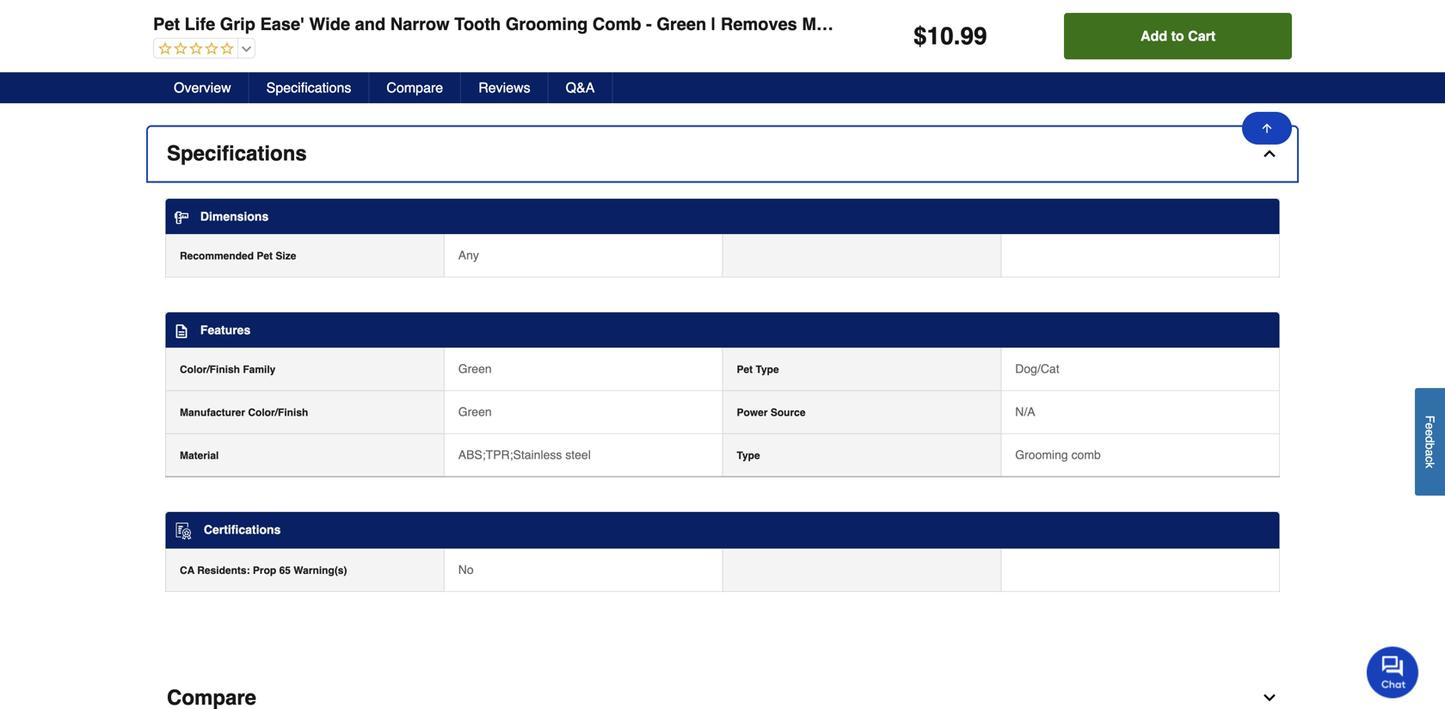 Task type: locate. For each thing, give the bounding box(es) containing it.
0 vertical spatial specifications button
[[249, 72, 370, 103]]

pet life  grip ease' wide and narrow tooth grooming comb - green | removes mats, tangles, and knots | rubberized grips for precision control
[[153, 14, 1343, 34]]

grips up rust
[[333, 47, 362, 60]]

0 vertical spatial features
[[181, 47, 228, 60]]

notes image
[[175, 324, 188, 338]]

1 horizontal spatial are
[[660, 13, 677, 27]]

grooming up control
[[506, 14, 588, 34]]

removes
[[721, 14, 798, 34]]

k
[[1424, 462, 1438, 468]]

0 horizontal spatial pet
[[153, 14, 180, 34]]

2 | from the left
[[1013, 14, 1018, 34]]

$
[[914, 22, 927, 50]]

0 horizontal spatial for
[[365, 47, 379, 60]]

1 horizontal spatial designed
[[681, 13, 730, 27]]

0 vertical spatial specifications
[[267, 80, 351, 96]]

teeth
[[247, 13, 276, 27], [627, 13, 656, 27]]

e up "d" on the bottom right of the page
[[1424, 423, 1438, 429]]

1 horizontal spatial pet
[[257, 250, 273, 262]]

specifications up dimensions
[[167, 142, 307, 165]]

cart
[[1189, 28, 1216, 44]]

1 horizontal spatial wide
[[596, 13, 624, 27]]

1 vertical spatial green
[[459, 362, 492, 376]]

designed up 'rubberized'
[[300, 13, 349, 27]]

0 vertical spatial color/finish
[[180, 364, 240, 376]]

knots right 10
[[960, 14, 1009, 34]]

0 horizontal spatial designed
[[300, 13, 349, 27]]

1 vertical spatial grooming
[[1016, 448, 1069, 462]]

pet left size
[[257, 250, 273, 262]]

2 horizontal spatial to
[[1172, 28, 1185, 44]]

type
[[756, 364, 779, 376], [737, 450, 760, 462]]

life
[[185, 14, 215, 34]]

0 horizontal spatial to
[[353, 13, 363, 27]]

chat invite button image
[[1368, 646, 1420, 698]]

1 vertical spatial grips
[[333, 47, 362, 60]]

color/finish
[[180, 364, 240, 376], [248, 407, 308, 419]]

while
[[546, 13, 573, 27]]

knots
[[960, 14, 1009, 34], [299, 30, 330, 44]]

2 vertical spatial green
[[459, 405, 492, 419]]

in
[[233, 80, 242, 94]]

1 vertical spatial features
[[200, 323, 251, 337]]

2 are from the left
[[660, 13, 677, 27]]

0 horizontal spatial grooming
[[506, 14, 588, 34]]

tooth
[[455, 14, 501, 34]]

teeth up tangles
[[247, 13, 276, 27]]

add
[[1141, 28, 1168, 44]]

wide up 'rubberized'
[[309, 14, 350, 34]]

1 horizontal spatial grips
[[1122, 14, 1167, 34]]

1 vertical spatial for
[[365, 47, 379, 60]]

features
[[181, 47, 228, 60], [200, 323, 251, 337]]

grips left cart
[[1122, 14, 1167, 34]]

1 vertical spatial specifications
[[167, 142, 307, 165]]

0 horizontal spatial are
[[280, 13, 297, 27]]

0 vertical spatial pet
[[153, 14, 180, 34]]

features up color/finish family
[[200, 323, 251, 337]]

0 horizontal spatial |
[[712, 14, 716, 34]]

0 horizontal spatial knots
[[299, 30, 330, 44]]

extremely
[[181, 64, 234, 77]]

designed
[[300, 13, 349, 27], [681, 13, 730, 27]]

f e e d b a c k button
[[1416, 388, 1446, 496]]

and left control
[[483, 47, 503, 60]]

add to cart button
[[1065, 13, 1293, 59]]

special
[[232, 47, 269, 60]]

|
[[712, 14, 716, 34], [1013, 14, 1018, 34]]

family
[[243, 364, 276, 376]]

grooming left comb
[[1016, 448, 1069, 462]]

specifications button
[[249, 72, 370, 103], [148, 127, 1298, 181]]

type up power source
[[756, 364, 779, 376]]

99
[[961, 22, 988, 50]]

and
[[439, 13, 459, 27], [355, 14, 386, 34], [925, 14, 955, 34], [276, 30, 296, 44], [483, 47, 503, 60], [281, 64, 301, 77]]

e
[[1424, 423, 1438, 429], [1424, 429, 1438, 436]]

rubberized
[[272, 47, 329, 60]]

2 e from the top
[[1424, 429, 1438, 436]]

wide right the
[[596, 13, 624, 27]]

overview
[[174, 80, 231, 96]]

power
[[737, 407, 768, 419]]

pet for pet type
[[737, 364, 753, 376]]

specifications down will
[[267, 80, 351, 96]]

color/finish family
[[180, 364, 276, 376]]

teeth right the
[[627, 13, 656, 27]]

power source
[[737, 407, 806, 419]]

ease'
[[260, 14, 305, 34]]

narrow up the precision
[[391, 14, 450, 34]]

d
[[1424, 436, 1438, 443]]

remove left mats
[[366, 13, 406, 27]]

to
[[353, 13, 363, 27], [733, 13, 743, 27], [1172, 28, 1185, 44]]

c
[[1424, 456, 1438, 462]]

handling
[[434, 47, 479, 60]]

comb
[[593, 14, 642, 34]]

color/finish down the family
[[248, 407, 308, 419]]

are up 'rubberized'
[[280, 13, 297, 27]]

pet
[[153, 14, 180, 34], [257, 250, 273, 262], [737, 364, 753, 376]]

1 horizontal spatial color/finish
[[248, 407, 308, 419]]

features down stubborn
[[181, 47, 228, 60]]

comb
[[1072, 448, 1101, 462]]

q&a button
[[549, 72, 613, 103]]

pet up power
[[737, 364, 753, 376]]

0 horizontal spatial narrow
[[205, 13, 244, 27]]

compare
[[387, 80, 443, 96]]

for up rust
[[365, 47, 379, 60]]

designed right -
[[681, 13, 730, 27]]

1 designed from the left
[[300, 13, 349, 27]]

for right add
[[1171, 14, 1194, 34]]

2 remove from the left
[[746, 13, 786, 27]]

wide inside the narrow teeth are designed to remove mats and undercoat fur, while the wide teeth are designed to remove stubborn tangles and knots features special rubberized grips for precision handling and control extremely durable and will not rust available in multiple colors
[[596, 13, 624, 27]]

1 | from the left
[[712, 14, 716, 34]]

precision
[[1199, 14, 1277, 34]]

mats,
[[802, 14, 846, 34]]

narrow
[[205, 13, 244, 27], [391, 14, 450, 34]]

0 vertical spatial grooming
[[506, 14, 588, 34]]

add to cart
[[1141, 28, 1216, 44]]

| left the removes
[[712, 14, 716, 34]]

0 horizontal spatial teeth
[[247, 13, 276, 27]]

1 horizontal spatial |
[[1013, 14, 1018, 34]]

recommended
[[180, 250, 254, 262]]

features inside the narrow teeth are designed to remove mats and undercoat fur, while the wide teeth are designed to remove stubborn tangles and knots features special rubberized grips for precision handling and control extremely durable and will not rust available in multiple colors
[[181, 47, 228, 60]]

arrow up image
[[1261, 121, 1275, 135]]

knots up 'rubberized'
[[299, 30, 330, 44]]

0 vertical spatial for
[[1171, 14, 1194, 34]]

are
[[280, 13, 297, 27], [660, 13, 677, 27]]

overview button
[[157, 72, 249, 103]]

| right 99
[[1013, 14, 1018, 34]]

grooming
[[506, 14, 588, 34], [1016, 448, 1069, 462]]

grips
[[1122, 14, 1167, 34], [333, 47, 362, 60]]

grips inside the narrow teeth are designed to remove mats and undercoat fur, while the wide teeth are designed to remove stubborn tangles and knots features special rubberized grips for precision handling and control extremely durable and will not rust available in multiple colors
[[333, 47, 362, 60]]

prop
[[253, 564, 276, 576]]

2 horizontal spatial pet
[[737, 364, 753, 376]]

2 designed from the left
[[681, 13, 730, 27]]

1 horizontal spatial to
[[733, 13, 743, 27]]

manufacturer
[[180, 407, 245, 419]]

fur,
[[521, 13, 542, 27]]

colors
[[290, 80, 325, 94]]

narrow up stubborn
[[205, 13, 244, 27]]

1 horizontal spatial teeth
[[627, 13, 656, 27]]

0 vertical spatial grips
[[1122, 14, 1167, 34]]

2 vertical spatial pet
[[737, 364, 753, 376]]

multiple
[[245, 80, 287, 94]]

a
[[1424, 449, 1438, 456]]

pet left the
[[153, 14, 180, 34]]

narrow inside the narrow teeth are designed to remove mats and undercoat fur, while the wide teeth are designed to remove stubborn tangles and knots features special rubberized grips for precision handling and control extremely durable and will not rust available in multiple colors
[[205, 13, 244, 27]]

0 vertical spatial type
[[756, 364, 779, 376]]

remove
[[366, 13, 406, 27], [746, 13, 786, 27]]

green
[[657, 14, 707, 34], [459, 362, 492, 376], [459, 405, 492, 419]]

type down power
[[737, 450, 760, 462]]

no
[[459, 563, 474, 576]]

color/finish up manufacturer on the bottom left
[[180, 364, 240, 376]]

0 horizontal spatial remove
[[366, 13, 406, 27]]

1 vertical spatial specifications button
[[148, 127, 1298, 181]]

0 horizontal spatial color/finish
[[180, 364, 240, 376]]

for inside the narrow teeth are designed to remove mats and undercoat fur, while the wide teeth are designed to remove stubborn tangles and knots features special rubberized grips for precision handling and control extremely durable and will not rust available in multiple colors
[[365, 47, 379, 60]]

wide
[[596, 13, 624, 27], [309, 14, 350, 34]]

1 horizontal spatial remove
[[746, 13, 786, 27]]

dog/cat
[[1016, 362, 1060, 376]]

are right -
[[660, 13, 677, 27]]

recommended pet size
[[180, 250, 296, 262]]

1 vertical spatial color/finish
[[248, 407, 308, 419]]

remove left mats,
[[746, 13, 786, 27]]

e up b
[[1424, 429, 1438, 436]]

1 remove from the left
[[366, 13, 406, 27]]

and left 99
[[925, 14, 955, 34]]

specifications
[[267, 80, 351, 96], [167, 142, 307, 165]]

0 horizontal spatial grips
[[333, 47, 362, 60]]



Task type: vqa. For each thing, say whether or not it's contained in the screenshot.
1st e from the bottom
yes



Task type: describe. For each thing, give the bounding box(es) containing it.
warning(s)
[[294, 564, 347, 576]]

durable
[[238, 64, 278, 77]]

1 horizontal spatial for
[[1171, 14, 1194, 34]]

dimensions image
[[175, 211, 188, 224]]

knots inside the narrow teeth are designed to remove mats and undercoat fur, while the wide teeth are designed to remove stubborn tangles and knots features special rubberized grips for precision handling and control extremely durable and will not rust available in multiple colors
[[299, 30, 330, 44]]

1 horizontal spatial knots
[[960, 14, 1009, 34]]

not
[[325, 64, 341, 77]]

the
[[576, 13, 593, 27]]

control
[[506, 47, 542, 60]]

rubberized
[[1023, 14, 1117, 34]]

$ 10 . 99
[[914, 22, 988, 50]]

f
[[1424, 415, 1438, 423]]

abs;tpr;stainless
[[459, 448, 562, 462]]

tangles,
[[851, 14, 920, 34]]

1 teeth from the left
[[247, 13, 276, 27]]

the narrow teeth are designed to remove mats and undercoat fur, while the wide teeth are designed to remove stubborn tangles and knots features special rubberized grips for precision handling and control extremely durable and will not rust available in multiple colors
[[181, 13, 786, 94]]

green for n/a
[[459, 405, 492, 419]]

1 horizontal spatial grooming
[[1016, 448, 1069, 462]]

pet for pet life  grip ease' wide and narrow tooth grooming comb - green | removes mats, tangles, and knots | rubberized grips for precision control
[[153, 14, 180, 34]]

size
[[276, 250, 296, 262]]

compare button
[[370, 72, 461, 103]]

available
[[181, 80, 229, 94]]

and up the precision
[[355, 14, 386, 34]]

reviews
[[479, 80, 531, 96]]

2 teeth from the left
[[627, 13, 656, 27]]

grip
[[220, 14, 256, 34]]

dimensions
[[200, 210, 269, 223]]

to inside button
[[1172, 28, 1185, 44]]

f e e d b a c k
[[1424, 415, 1438, 468]]

the
[[181, 13, 201, 27]]

10
[[927, 22, 954, 50]]

control
[[1281, 14, 1343, 34]]

grooming comb
[[1016, 448, 1101, 462]]

undercoat
[[462, 13, 518, 27]]

and down 'rubberized'
[[281, 64, 301, 77]]

green for dog/cat
[[459, 362, 492, 376]]

1 e from the top
[[1424, 423, 1438, 429]]

q&a
[[566, 80, 595, 96]]

1 vertical spatial type
[[737, 450, 760, 462]]

any
[[459, 248, 479, 262]]

-
[[646, 14, 652, 34]]

certifications
[[204, 523, 281, 537]]

1 vertical spatial pet
[[257, 250, 273, 262]]

stubborn
[[181, 30, 228, 44]]

zero stars image
[[154, 41, 234, 57]]

65
[[279, 564, 291, 576]]

rust
[[345, 64, 365, 77]]

precision
[[382, 47, 431, 60]]

chevron up image
[[1262, 145, 1279, 162]]

and right mats
[[439, 13, 459, 27]]

0 horizontal spatial wide
[[309, 14, 350, 34]]

abs;tpr;stainless steel
[[459, 448, 591, 462]]

mats
[[410, 13, 436, 27]]

0 vertical spatial green
[[657, 14, 707, 34]]

and up 'rubberized'
[[276, 30, 296, 44]]

pet type
[[737, 364, 779, 376]]

manufacturer color/finish
[[180, 407, 308, 419]]

chevron down image
[[1262, 689, 1279, 706]]

tangles
[[231, 30, 272, 44]]

1 horizontal spatial narrow
[[391, 14, 450, 34]]

source
[[771, 407, 806, 419]]

reviews button
[[461, 72, 549, 103]]

ca residents: prop 65 warning(s)
[[180, 564, 347, 576]]

will
[[305, 64, 321, 77]]

ca
[[180, 564, 195, 576]]

steel
[[566, 448, 591, 462]]

b
[[1424, 443, 1438, 449]]

1 are from the left
[[280, 13, 297, 27]]

material
[[180, 450, 219, 462]]

n/a
[[1016, 405, 1036, 419]]

residents:
[[197, 564, 250, 576]]

.
[[954, 22, 961, 50]]



